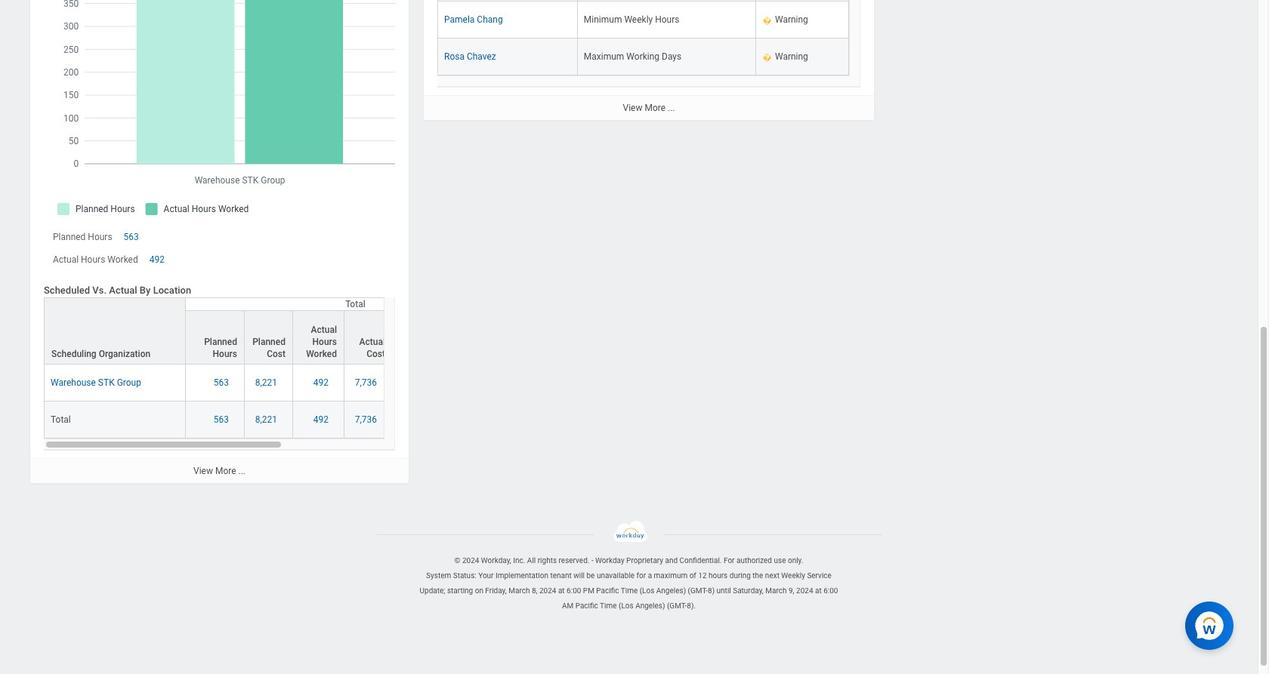 Task type: vqa. For each thing, say whether or not it's contained in the screenshot.
per to the left
no



Task type: locate. For each thing, give the bounding box(es) containing it.
1 vertical spatial planned hours
[[204, 337, 237, 359]]

more inside "schedule validation warnings" element
[[645, 103, 666, 113]]

2 cost from the left
[[367, 349, 385, 359]]

footer containing © 2024 workday, inc. all rights reserved. - workday proprietary and confidential. for authorized use only. system status: your implementation tenant will be unavailable for a maximum of 12 hours during the next weekly service update; starting on friday, march 8, 2024 at 6:00 pm pacific time (los angeles) (gmt-8) until saturday, march 9, 2024 at 6:00 am pacific time (los angeles) (gmt-8).
[[0, 521, 1258, 614]]

maximum
[[654, 572, 688, 580]]

cell
[[437, 0, 578, 2], [578, 0, 756, 2], [756, 0, 849, 2]]

1 horizontal spatial cost
[[367, 349, 385, 359]]

8,221 button for 492 button to the middle
[[255, 377, 280, 389]]

0 vertical spatial pacific
[[596, 587, 619, 595]]

cost inside planned cost
[[267, 349, 286, 359]]

8,221
[[255, 378, 277, 388], [255, 415, 277, 425]]

warehouse stk group
[[51, 378, 141, 388]]

0 vertical spatial view more ... link
[[424, 95, 874, 120]]

0 vertical spatial weekly
[[624, 14, 653, 25]]

©
[[454, 557, 460, 565]]

1 horizontal spatial at
[[815, 587, 822, 595]]

status:
[[453, 572, 477, 580]]

0 horizontal spatial more
[[215, 466, 236, 477]]

at
[[558, 587, 565, 595], [815, 587, 822, 595]]

on
[[475, 587, 483, 595]]

actual hours worked column header
[[293, 310, 345, 378]]

warning element for rosa chavez
[[775, 48, 808, 62]]

2 vertical spatial 492 button
[[313, 414, 331, 426]]

1 vertical spatial severity image
[[762, 51, 772, 64]]

planned hours left planned cost
[[204, 337, 237, 359]]

0 horizontal spatial ...
[[238, 466, 246, 477]]

planned
[[53, 232, 86, 243], [204, 337, 237, 347], [252, 337, 286, 347]]

1 vertical spatial warning element
[[775, 48, 808, 62]]

1 horizontal spatial actual hours worked
[[306, 325, 337, 359]]

authorized
[[737, 557, 772, 565]]

total
[[345, 299, 365, 310], [51, 415, 71, 425]]

worked up the 'scheduled vs. actual by location'
[[107, 255, 138, 265]]

492
[[149, 255, 165, 265], [313, 378, 329, 388], [313, 415, 329, 425]]

for
[[724, 557, 735, 565]]

7,736 button for bottommost 492 button
[[355, 414, 379, 426]]

angeles) down a
[[635, 602, 665, 611]]

rosa chavez
[[444, 51, 496, 62]]

total up actual cost "popup button"
[[345, 299, 365, 310]]

0 horizontal spatial view more ...
[[193, 466, 246, 477]]

view for "schedule validation warnings" element
[[623, 103, 643, 113]]

at down "service"
[[815, 587, 822, 595]]

actual
[[53, 255, 79, 265], [109, 285, 137, 296], [311, 325, 337, 335], [359, 337, 385, 347]]

0 vertical spatial 7,736 button
[[355, 377, 379, 389]]

7,736 for bottommost 492 button
[[355, 415, 377, 425]]

(los down a
[[640, 587, 655, 595]]

2 vertical spatial 492
[[313, 415, 329, 425]]

planned hours column header
[[186, 310, 245, 378]]

492 button
[[149, 254, 167, 266], [313, 377, 331, 389], [313, 414, 331, 426]]

0 vertical spatial 492
[[149, 255, 165, 265]]

planned hours
[[53, 232, 112, 243], [204, 337, 237, 359]]

2 8,221 button from the top
[[255, 414, 280, 426]]

weekly inside row
[[624, 14, 653, 25]]

0 horizontal spatial march
[[509, 587, 530, 595]]

total button
[[186, 298, 525, 310]]

chang
[[477, 14, 503, 25]]

1 horizontal spatial 2024
[[539, 587, 556, 595]]

2 7,736 from the top
[[355, 415, 377, 425]]

angeles)
[[656, 587, 686, 595], [635, 602, 665, 611]]

chavez
[[467, 51, 496, 62]]

(gmt- down maximum
[[667, 602, 687, 611]]

workday,
[[481, 557, 511, 565]]

cost
[[267, 349, 286, 359], [367, 349, 385, 359]]

view more ... inside "schedule validation warnings" element
[[623, 103, 675, 113]]

1 horizontal spatial march
[[766, 587, 787, 595]]

0 vertical spatial worked
[[107, 255, 138, 265]]

2024
[[462, 557, 479, 565], [539, 587, 556, 595], [796, 587, 813, 595]]

maximum working days element
[[584, 48, 682, 62]]

2024 right the ©
[[462, 557, 479, 565]]

2 severity image from the top
[[762, 51, 772, 64]]

8,221 for 8,221 button within the row
[[255, 378, 277, 388]]

563 button inside row
[[214, 377, 231, 389]]

2024 right 8,
[[539, 587, 556, 595]]

7,736 button
[[355, 377, 379, 389], [355, 414, 379, 426]]

(los
[[640, 587, 655, 595], [619, 602, 634, 611]]

1 horizontal spatial worked
[[306, 349, 337, 359]]

0 horizontal spatial cost
[[267, 349, 286, 359]]

2 7,736 button from the top
[[355, 414, 379, 426]]

1 horizontal spatial view
[[623, 103, 643, 113]]

1 8,221 from the top
[[255, 378, 277, 388]]

march down the implementation on the left bottom of the page
[[509, 587, 530, 595]]

1 horizontal spatial total
[[345, 299, 365, 310]]

planned hours up scheduled at top left
[[53, 232, 112, 243]]

pm
[[583, 587, 594, 595]]

0 horizontal spatial actual hours worked
[[53, 255, 138, 265]]

2024 right 9,
[[796, 587, 813, 595]]

hours
[[655, 14, 680, 25], [88, 232, 112, 243], [81, 255, 105, 265], [312, 337, 337, 347], [213, 349, 237, 359]]

planned left planned cost popup button
[[204, 337, 237, 347]]

view more ... link
[[424, 95, 874, 120], [30, 458, 409, 483]]

view more ... for scheduled vs. actual by location element at the left
[[193, 466, 246, 477]]

planned up scheduled at top left
[[53, 232, 86, 243]]

scheduled vs. actual by location
[[44, 285, 191, 296]]

reserved.
[[559, 557, 590, 565]]

1 vertical spatial actual hours worked
[[306, 325, 337, 359]]

weekly right 'minimum'
[[624, 14, 653, 25]]

563 for 563
[[214, 378, 229, 388]]

cost left actual hours worked column header at the left
[[267, 349, 286, 359]]

0 vertical spatial total
[[345, 299, 365, 310]]

6:00 down "service"
[[824, 587, 838, 595]]

0 horizontal spatial view
[[193, 466, 213, 477]]

friday,
[[485, 587, 507, 595]]

1 8,221 button from the top
[[255, 377, 280, 389]]

1 7,736 button from the top
[[355, 377, 379, 389]]

actual hours worked up vs.
[[53, 255, 138, 265]]

2 6:00 from the left
[[824, 587, 838, 595]]

location
[[153, 285, 191, 296]]

total down warehouse
[[51, 415, 71, 425]]

0 horizontal spatial at
[[558, 587, 565, 595]]

1 horizontal spatial (los
[[640, 587, 655, 595]]

(los down unavailable
[[619, 602, 634, 611]]

angeles) down maximum
[[656, 587, 686, 595]]

worked
[[107, 255, 138, 265], [306, 349, 337, 359]]

organization
[[99, 349, 150, 359]]

7,736 for 492 button to the middle
[[355, 378, 377, 388]]

1 vertical spatial warning
[[775, 51, 808, 62]]

for
[[637, 572, 646, 580]]

6:00
[[567, 587, 581, 595], [824, 587, 838, 595]]

7,736 button for 492 button to the middle
[[355, 377, 379, 389]]

0 vertical spatial (los
[[640, 587, 655, 595]]

worked inside popup button
[[306, 349, 337, 359]]

0 horizontal spatial time
[[600, 602, 617, 611]]

... inside scheduled vs. actual by location element
[[238, 466, 246, 477]]

0 vertical spatial ...
[[668, 103, 675, 113]]

more for view more ... link corresponding to "schedule validation warnings" element
[[645, 103, 666, 113]]

0 horizontal spatial 6:00
[[567, 587, 581, 595]]

563 inside row
[[214, 378, 229, 388]]

total element
[[51, 412, 71, 425]]

1 6:00 from the left
[[567, 587, 581, 595]]

1 horizontal spatial (gmt-
[[688, 587, 708, 595]]

1 vertical spatial (gmt-
[[667, 602, 687, 611]]

implementation
[[496, 572, 548, 580]]

weekly
[[624, 14, 653, 25], [781, 572, 805, 580]]

0 vertical spatial (gmt-
[[688, 587, 708, 595]]

492 inside row
[[313, 378, 329, 388]]

all
[[527, 557, 536, 565]]

1 vertical spatial more
[[215, 466, 236, 477]]

563 button
[[124, 231, 141, 243], [214, 377, 231, 389], [214, 414, 231, 426]]

cost down total popup button
[[367, 349, 385, 359]]

0 vertical spatial 563 button
[[124, 231, 141, 243]]

1 severity image from the top
[[762, 14, 772, 27]]

by
[[140, 285, 151, 296]]

rosa
[[444, 51, 465, 62]]

view more ... for "schedule validation warnings" element
[[623, 103, 675, 113]]

1 warning from the top
[[775, 14, 808, 25]]

will
[[574, 572, 585, 580]]

0 vertical spatial planned hours
[[53, 232, 112, 243]]

0 vertical spatial view
[[623, 103, 643, 113]]

cost inside actual cost
[[367, 349, 385, 359]]

8,221 button inside row
[[255, 377, 280, 389]]

1 vertical spatial view more ... link
[[30, 458, 409, 483]]

1 vertical spatial ...
[[238, 466, 246, 477]]

1 vertical spatial 7,736 button
[[355, 414, 379, 426]]

use
[[774, 557, 786, 565]]

1 horizontal spatial view more ...
[[623, 103, 675, 113]]

563
[[124, 232, 139, 243], [214, 378, 229, 388], [214, 415, 229, 425]]

2 warning from the top
[[775, 51, 808, 62]]

8,221 button for bottommost 492 button
[[255, 414, 280, 426]]

hours inside "schedule validation warnings" element
[[655, 14, 680, 25]]

warning
[[775, 14, 808, 25], [775, 51, 808, 62]]

row
[[437, 0, 849, 2], [437, 2, 849, 39], [437, 39, 849, 76], [44, 298, 526, 366], [44, 310, 526, 378], [44, 365, 526, 402], [44, 402, 526, 439]]

tenant
[[550, 572, 572, 580]]

at down the tenant
[[558, 587, 565, 595]]

working
[[627, 51, 660, 62]]

... inside "schedule validation warnings" element
[[668, 103, 675, 113]]

1 7,736 from the top
[[355, 378, 377, 388]]

7,736
[[355, 378, 377, 388], [355, 415, 377, 425]]

view more ... inside scheduled vs. actual by location element
[[193, 466, 246, 477]]

1 horizontal spatial 6:00
[[824, 587, 838, 595]]

8,221 button
[[255, 377, 280, 389], [255, 414, 280, 426]]

weekly up 9,
[[781, 572, 805, 580]]

march left 9,
[[766, 587, 787, 595]]

time down unavailable
[[600, 602, 617, 611]]

1 vertical spatial 563 button
[[214, 377, 231, 389]]

(gmt- down the '12' at the right
[[688, 587, 708, 595]]

view inside "schedule validation warnings" element
[[623, 103, 643, 113]]

6:00 left pm
[[567, 587, 581, 595]]

days
[[662, 51, 682, 62]]

a
[[648, 572, 652, 580]]

0 vertical spatial 8,221 button
[[255, 377, 280, 389]]

view inside scheduled vs. actual by location element
[[193, 466, 213, 477]]

warning element
[[775, 11, 808, 25], [775, 48, 808, 62]]

time
[[621, 587, 638, 595], [600, 602, 617, 611]]

worked left actual cost "popup button"
[[306, 349, 337, 359]]

more
[[645, 103, 666, 113], [215, 466, 236, 477]]

0 vertical spatial 7,736
[[355, 378, 377, 388]]

planned left actual hours worked popup button
[[252, 337, 286, 347]]

view for scheduled vs. actual by location element at the left
[[193, 466, 213, 477]]

view
[[623, 103, 643, 113], [193, 466, 213, 477]]

0 horizontal spatial (gmt-
[[667, 602, 687, 611]]

1 vertical spatial 492
[[313, 378, 329, 388]]

view more ...
[[623, 103, 675, 113], [193, 466, 246, 477]]

view more ... link for "schedule validation warnings" element
[[424, 95, 874, 120]]

0 vertical spatial 8,221
[[255, 378, 277, 388]]

0 horizontal spatial planned
[[53, 232, 86, 243]]

pacific down pm
[[575, 602, 598, 611]]

row containing actual hours worked
[[44, 310, 526, 378]]

time down for
[[621, 587, 638, 595]]

warning for pamela chang
[[775, 14, 808, 25]]

2 horizontal spatial planned
[[252, 337, 286, 347]]

planned for planned hours popup button
[[204, 337, 237, 347]]

0 vertical spatial 563
[[124, 232, 139, 243]]

7,736 inside row
[[355, 378, 377, 388]]

0 vertical spatial view more ...
[[623, 103, 675, 113]]

1 horizontal spatial view more ... link
[[424, 95, 874, 120]]

scheduling organization column header
[[44, 298, 186, 366]]

footer
[[0, 521, 1258, 614]]

1 vertical spatial (los
[[619, 602, 634, 611]]

0 vertical spatial warning
[[775, 14, 808, 25]]

1 horizontal spatial ...
[[668, 103, 675, 113]]

0 horizontal spatial view more ... link
[[30, 458, 409, 483]]

1 vertical spatial weekly
[[781, 572, 805, 580]]

maximum
[[584, 51, 624, 62]]

2 8,221 from the top
[[255, 415, 277, 425]]

minimum weekly hours element
[[584, 11, 680, 25]]

more for scheduled vs. actual by location element at the left view more ... link
[[215, 466, 236, 477]]

1 vertical spatial angeles)
[[635, 602, 665, 611]]

view more ... link for scheduled vs. actual by location element at the left
[[30, 458, 409, 483]]

1 horizontal spatial planned hours
[[204, 337, 237, 359]]

severity image
[[762, 14, 772, 27], [762, 51, 772, 64]]

1 vertical spatial worked
[[306, 349, 337, 359]]

1 vertical spatial pacific
[[575, 602, 598, 611]]

0 horizontal spatial 2024
[[462, 557, 479, 565]]

1 warning element from the top
[[775, 11, 808, 25]]

... for scheduled vs. actual by location element at the left
[[238, 466, 246, 477]]

...
[[668, 103, 675, 113], [238, 466, 246, 477]]

1 cost from the left
[[267, 349, 286, 359]]

only.
[[788, 557, 803, 565]]

(gmt-
[[688, 587, 708, 595], [667, 602, 687, 611]]

0 vertical spatial time
[[621, 587, 638, 595]]

saturday,
[[733, 587, 764, 595]]

scheduled vs. actual by location element
[[30, 0, 526, 483]]

1 vertical spatial 8,221
[[255, 415, 277, 425]]

1 horizontal spatial planned
[[204, 337, 237, 347]]

1 vertical spatial 8,221 button
[[255, 414, 280, 426]]

1 horizontal spatial more
[[645, 103, 666, 113]]

... for "schedule validation warnings" element
[[668, 103, 675, 113]]

planned cost
[[252, 337, 286, 359]]

0 vertical spatial more
[[645, 103, 666, 113]]

1 vertical spatial total
[[51, 415, 71, 425]]

0 vertical spatial severity image
[[762, 14, 772, 27]]

scheduling organization button
[[45, 298, 185, 364]]

actual hours worked left actual cost "popup button"
[[306, 325, 337, 359]]

hours inside planned hours
[[213, 349, 237, 359]]

more inside scheduled vs. actual by location element
[[215, 466, 236, 477]]

2 vertical spatial 563 button
[[214, 414, 231, 426]]

0 horizontal spatial worked
[[107, 255, 138, 265]]

1 vertical spatial view more ...
[[193, 466, 246, 477]]

actual cost
[[359, 337, 385, 359]]

1 vertical spatial 7,736
[[355, 415, 377, 425]]

march
[[509, 587, 530, 595], [766, 587, 787, 595]]

8,
[[532, 587, 538, 595]]

0 horizontal spatial weekly
[[624, 14, 653, 25]]

2 warning element from the top
[[775, 48, 808, 62]]

1 horizontal spatial weekly
[[781, 572, 805, 580]]

0 vertical spatial warning element
[[775, 11, 808, 25]]

pacific down unavailable
[[596, 587, 619, 595]]

actual hours worked
[[53, 255, 138, 265], [306, 325, 337, 359]]

stk
[[98, 378, 115, 388]]

1 vertical spatial view
[[193, 466, 213, 477]]

-
[[591, 557, 594, 565]]

8,221 inside row
[[255, 378, 277, 388]]

1 vertical spatial 563
[[214, 378, 229, 388]]



Task type: describe. For each thing, give the bounding box(es) containing it.
system
[[426, 572, 451, 580]]

8).
[[687, 602, 696, 611]]

row containing rosa chavez
[[437, 39, 849, 76]]

severity image for pamela chang
[[762, 14, 772, 27]]

2 horizontal spatial 2024
[[796, 587, 813, 595]]

actual inside "popup button"
[[359, 337, 385, 347]]

9,
[[789, 587, 794, 595]]

3 cell from the left
[[756, 0, 849, 2]]

0 vertical spatial 492 button
[[149, 254, 167, 266]]

your
[[478, 572, 494, 580]]

1 horizontal spatial time
[[621, 587, 638, 595]]

workday
[[595, 557, 625, 565]]

group
[[117, 378, 141, 388]]

2 march from the left
[[766, 587, 787, 595]]

starting
[[447, 587, 473, 595]]

0 horizontal spatial planned hours
[[53, 232, 112, 243]]

actual hours worked button
[[293, 311, 344, 364]]

0 vertical spatial actual hours worked
[[53, 255, 138, 265]]

schedule validation warnings element
[[424, 0, 874, 120]]

0 horizontal spatial total
[[51, 415, 71, 425]]

2 vertical spatial 563
[[214, 415, 229, 425]]

492 for 492 button to the middle
[[313, 378, 329, 388]]

rosa chavez link
[[444, 48, 496, 62]]

8,221 for 8,221 button for bottommost 492 button
[[255, 415, 277, 425]]

planned hours inside popup button
[[204, 337, 237, 359]]

1 vertical spatial 492 button
[[313, 377, 331, 389]]

warehouse
[[51, 378, 96, 388]]

cost for planned cost
[[267, 349, 286, 359]]

until
[[717, 587, 731, 595]]

minimum weekly hours
[[584, 14, 680, 25]]

pamela chang link
[[444, 11, 503, 25]]

2 cell from the left
[[578, 0, 756, 2]]

be
[[587, 572, 595, 580]]

row containing warehouse stk group
[[44, 365, 526, 402]]

hours
[[709, 572, 728, 580]]

563 button for 492
[[124, 231, 141, 243]]

563 for 492
[[124, 232, 139, 243]]

actual hours worked inside actual hours worked popup button
[[306, 325, 337, 359]]

and
[[665, 557, 678, 565]]

minimum
[[584, 14, 622, 25]]

actual cost button
[[345, 311, 392, 364]]

0 horizontal spatial (los
[[619, 602, 634, 611]]

am
[[562, 602, 574, 611]]

severity image for rosa chavez
[[762, 51, 772, 64]]

service
[[807, 572, 832, 580]]

weekly inside © 2024 workday, inc. all rights reserved. - workday proprietary and confidential. for authorized use only. system status: your implementation tenant will be unavailable for a maximum of 12 hours during the next weekly service update; starting on friday, march 8, 2024 at 6:00 pm pacific time (los angeles) (gmt-8) until saturday, march 9, 2024 at 6:00 am pacific time (los angeles) (gmt-8).
[[781, 572, 805, 580]]

confidential.
[[680, 557, 722, 565]]

of
[[690, 572, 696, 580]]

row containing pamela chang
[[437, 2, 849, 39]]

rights
[[538, 557, 557, 565]]

maximum working days
[[584, 51, 682, 62]]

proprietary
[[626, 557, 663, 565]]

planned for planned cost popup button
[[252, 337, 286, 347]]

1 at from the left
[[558, 587, 565, 595]]

unavailable
[[597, 572, 635, 580]]

inc.
[[513, 557, 525, 565]]

scheduling organization
[[51, 349, 150, 359]]

563 button for 563
[[214, 377, 231, 389]]

1 march from the left
[[509, 587, 530, 595]]

the
[[753, 572, 763, 580]]

update;
[[420, 587, 445, 595]]

pamela chang
[[444, 14, 503, 25]]

during
[[730, 572, 751, 580]]

warning element for pamela chang
[[775, 11, 808, 25]]

scheduling
[[51, 349, 96, 359]]

492 for bottommost 492 button
[[313, 415, 329, 425]]

planned cost button
[[245, 311, 292, 364]]

1 vertical spatial time
[[600, 602, 617, 611]]

warehouse stk group link
[[51, 375, 141, 388]]

planned hours button
[[186, 311, 244, 364]]

warning for rosa chavez
[[775, 51, 808, 62]]

1 cell from the left
[[437, 0, 578, 2]]

2 at from the left
[[815, 587, 822, 595]]

© 2024 workday, inc. all rights reserved. - workday proprietary and confidential. for authorized use only. system status: your implementation tenant will be unavailable for a maximum of 12 hours during the next weekly service update; starting on friday, march 8, 2024 at 6:00 pm pacific time (los angeles) (gmt-8) until saturday, march 9, 2024 at 6:00 am pacific time (los angeles) (gmt-8).
[[420, 557, 838, 611]]

pamela
[[444, 14, 475, 25]]

8)
[[708, 587, 715, 595]]

12
[[698, 572, 707, 580]]

planned cost column header
[[245, 310, 293, 378]]

cost for actual cost
[[367, 349, 385, 359]]

0 vertical spatial angeles)
[[656, 587, 686, 595]]

492 for top 492 button
[[149, 255, 165, 265]]

total inside popup button
[[345, 299, 365, 310]]

actual inside "actual hours worked"
[[311, 325, 337, 335]]

vs.
[[92, 285, 107, 296]]

hours inside "actual hours worked"
[[312, 337, 337, 347]]

scheduled
[[44, 285, 90, 296]]

next
[[765, 572, 780, 580]]



